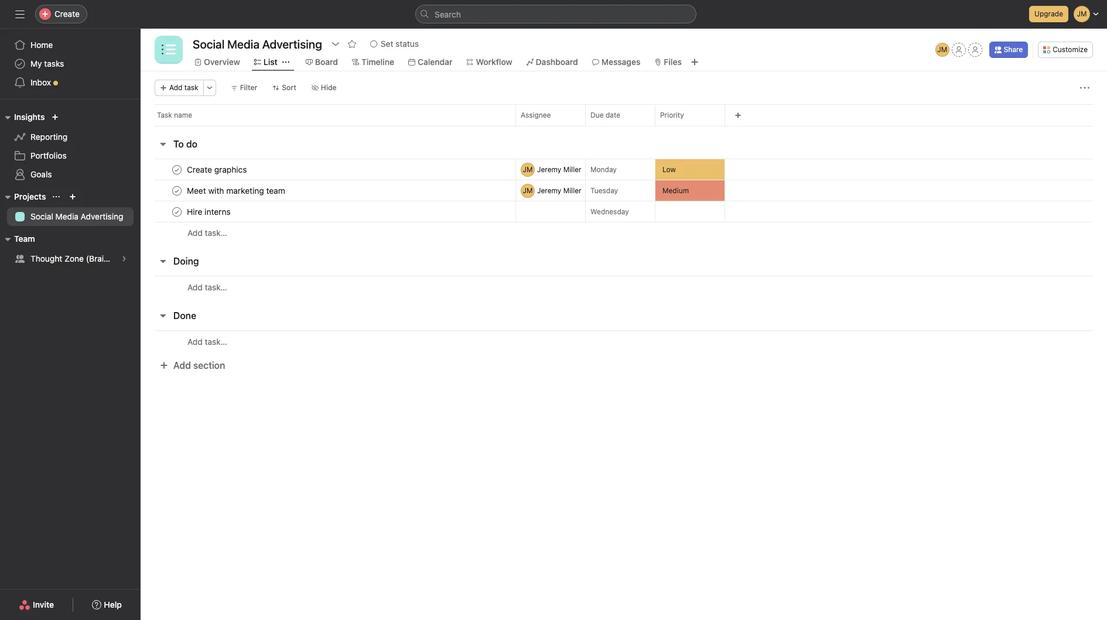 Task type: vqa. For each thing, say whether or not it's contained in the screenshot.
"Show options" image
yes



Task type: describe. For each thing, give the bounding box(es) containing it.
hide sidebar image
[[15, 9, 25, 19]]

new image
[[52, 114, 59, 121]]

thought zone (brainstorm space)
[[30, 254, 159, 264]]

projects element
[[0, 186, 141, 229]]

low
[[663, 165, 676, 174]]

to do button
[[174, 134, 197, 155]]

completed checkbox for tuesday
[[170, 184, 184, 198]]

add task button
[[155, 80, 204, 96]]

date
[[606, 111, 621, 120]]

done
[[174, 311, 196, 321]]

task
[[157, 111, 172, 120]]

completed image for tuesday
[[170, 184, 184, 198]]

global element
[[0, 29, 141, 99]]

messages
[[602, 57, 641, 67]]

Completed checkbox
[[170, 205, 184, 219]]

share
[[1005, 45, 1024, 54]]

section
[[193, 360, 225, 371]]

add left task on the left
[[169, 83, 183, 92]]

show options image
[[331, 39, 340, 49]]

dashboard link
[[527, 56, 578, 69]]

social
[[30, 212, 53, 222]]

thought zone (brainstorm space) link
[[7, 250, 159, 268]]

collapse task list for this section image for doing
[[158, 257, 168, 266]]

collapse task list for this section image for done
[[158, 311, 168, 321]]

more actions image
[[206, 84, 213, 91]]

task… inside header to do tree grid
[[205, 228, 227, 238]]

meet with marketing team cell
[[141, 180, 516, 202]]

Create graphics text field
[[185, 164, 251, 176]]

help button
[[85, 595, 129, 616]]

my
[[30, 59, 42, 69]]

social media advertising
[[30, 212, 123, 222]]

doing button
[[174, 251, 199, 272]]

add section button
[[155, 355, 230, 376]]

timeline
[[362, 57, 394, 67]]

add task
[[169, 83, 199, 92]]

insights button
[[0, 110, 45, 124]]

sort button
[[267, 80, 302, 96]]

add to starred image
[[348, 39, 357, 49]]

add field image
[[735, 112, 742, 119]]

priority
[[661, 111, 684, 120]]

add task… button for doing
[[188, 281, 227, 294]]

tuesday
[[591, 186, 618, 195]]

hide button
[[306, 80, 342, 96]]

projects button
[[0, 190, 46, 204]]

more actions image
[[1081, 83, 1090, 93]]

tab actions image
[[282, 59, 289, 66]]

row containing task name
[[141, 104, 1108, 126]]

sort
[[282, 83, 297, 92]]

workflow link
[[467, 56, 513, 69]]

invite button
[[11, 595, 62, 616]]

portfolios link
[[7, 147, 134, 165]]

home
[[30, 40, 53, 50]]

zone
[[65, 254, 84, 264]]

add tab image
[[690, 57, 700, 67]]

upgrade
[[1035, 9, 1064, 18]]

workflow
[[476, 57, 513, 67]]

set
[[381, 39, 394, 49]]

add task… button inside header to do tree grid
[[188, 227, 227, 240]]

see details, thought zone (brainstorm space) image
[[121, 256, 128, 263]]

files link
[[655, 56, 682, 69]]

customize
[[1054, 45, 1089, 54]]

task… for done
[[205, 337, 227, 347]]

goals link
[[7, 165, 134, 184]]

to do
[[174, 139, 197, 149]]

hire interns cell
[[141, 201, 516, 223]]

goals
[[30, 169, 52, 179]]

create button
[[35, 5, 87, 23]]

status
[[396, 39, 419, 49]]

miller for monday
[[564, 165, 582, 174]]

add task… button for done
[[188, 336, 227, 348]]

completed image
[[170, 205, 184, 219]]

team
[[14, 234, 35, 244]]

create graphics cell
[[141, 159, 516, 181]]

monday
[[591, 165, 617, 174]]

team button
[[0, 232, 35, 246]]

my tasks
[[30, 59, 64, 69]]

set status
[[381, 39, 419, 49]]

wednesday
[[591, 208, 629, 216]]

help
[[104, 600, 122, 610]]

wednesday row
[[141, 201, 1108, 223]]

Meet with marketing team text field
[[185, 185, 289, 197]]

jeremy miller for tuesday
[[538, 186, 582, 195]]

media
[[55, 212, 78, 222]]

1 collapse task list for this section image from the top
[[158, 140, 168, 149]]

inbox link
[[7, 73, 134, 92]]

completed image for monday
[[170, 163, 184, 177]]

files
[[664, 57, 682, 67]]



Task type: locate. For each thing, give the bounding box(es) containing it.
row down messages
[[141, 104, 1108, 126]]

3 task… from the top
[[205, 337, 227, 347]]

add up add section button
[[188, 337, 203, 347]]

2 vertical spatial add task…
[[188, 337, 227, 347]]

2 vertical spatial collapse task list for this section image
[[158, 311, 168, 321]]

my tasks link
[[7, 55, 134, 73]]

miller left "tuesday"
[[564, 186, 582, 195]]

completed checkbox for monday
[[170, 163, 184, 177]]

add down hire interns text box
[[188, 228, 203, 238]]

add task… row
[[141, 222, 1108, 244], [141, 276, 1108, 298], [141, 331, 1108, 353]]

list
[[264, 57, 278, 67]]

row down date
[[155, 125, 1094, 127]]

jm inside button
[[938, 45, 948, 54]]

2 vertical spatial task…
[[205, 337, 227, 347]]

completed image inside create graphics 'cell'
[[170, 163, 184, 177]]

thought
[[30, 254, 62, 264]]

add
[[169, 83, 183, 92], [188, 228, 203, 238], [188, 282, 203, 292], [188, 337, 203, 347], [174, 360, 191, 371]]

1 completed image from the top
[[170, 163, 184, 177]]

dashboard
[[536, 57, 578, 67]]

timeline link
[[352, 56, 394, 69]]

add for add task… button related to done
[[188, 337, 203, 347]]

add down doing button
[[188, 282, 203, 292]]

list image
[[162, 43, 176, 57]]

completed checkbox inside meet with marketing team cell
[[170, 184, 184, 198]]

1 vertical spatial collapse task list for this section image
[[158, 257, 168, 266]]

0 vertical spatial task…
[[205, 228, 227, 238]]

advertising
[[81, 212, 123, 222]]

inbox
[[30, 77, 51, 87]]

done button
[[174, 305, 196, 326]]

completed checkbox up completed checkbox
[[170, 184, 184, 198]]

doing
[[174, 256, 199, 267]]

2 add task… button from the top
[[188, 281, 227, 294]]

Completed checkbox
[[170, 163, 184, 177], [170, 184, 184, 198]]

3 add task… row from the top
[[141, 331, 1108, 353]]

list link
[[254, 56, 278, 69]]

messages link
[[592, 56, 641, 69]]

jeremy miller left monday
[[538, 165, 582, 174]]

1 add task… button from the top
[[188, 227, 227, 240]]

add task…
[[188, 228, 227, 238], [188, 282, 227, 292], [188, 337, 227, 347]]

home link
[[7, 36, 134, 55]]

completed image
[[170, 163, 184, 177], [170, 184, 184, 198]]

jm for medium
[[523, 186, 533, 195]]

task…
[[205, 228, 227, 238], [205, 282, 227, 292], [205, 337, 227, 347]]

1 vertical spatial add task… row
[[141, 276, 1108, 298]]

1 vertical spatial jeremy miller
[[538, 186, 582, 195]]

reporting link
[[7, 128, 134, 147]]

completed image up completed checkbox
[[170, 184, 184, 198]]

hide
[[321, 83, 337, 92]]

reporting
[[30, 132, 67, 142]]

calendar link
[[409, 56, 453, 69]]

due date
[[591, 111, 621, 120]]

jeremy for monday
[[538, 165, 562, 174]]

0 vertical spatial add task… button
[[188, 227, 227, 240]]

space)
[[133, 254, 159, 264]]

board link
[[306, 56, 338, 69]]

1 task… from the top
[[205, 228, 227, 238]]

collapse task list for this section image left done
[[158, 311, 168, 321]]

jeremy miller
[[538, 165, 582, 174], [538, 186, 582, 195]]

1 vertical spatial completed checkbox
[[170, 184, 184, 198]]

completed checkbox down to
[[170, 163, 184, 177]]

name
[[174, 111, 192, 120]]

0 vertical spatial add task…
[[188, 228, 227, 238]]

do
[[186, 139, 197, 149]]

show options, current sort, top image
[[53, 193, 60, 200]]

jeremy
[[538, 165, 562, 174], [538, 186, 562, 195]]

insights
[[14, 112, 45, 122]]

0 vertical spatial completed image
[[170, 163, 184, 177]]

add task… down doing button
[[188, 282, 227, 292]]

2 jeremy miller from the top
[[538, 186, 582, 195]]

3 collapse task list for this section image from the top
[[158, 311, 168, 321]]

1 miller from the top
[[564, 165, 582, 174]]

jm for low
[[523, 165, 533, 174]]

customize button
[[1039, 42, 1094, 58]]

miller
[[564, 165, 582, 174], [564, 186, 582, 195]]

add left section
[[174, 360, 191, 371]]

add task… row for doing
[[141, 276, 1108, 298]]

add task… for done
[[188, 337, 227, 347]]

None text field
[[190, 33, 325, 55]]

upgrade button
[[1030, 6, 1069, 22]]

row up wednesday
[[141, 180, 1108, 202]]

2 add task… row from the top
[[141, 276, 1108, 298]]

0 vertical spatial completed checkbox
[[170, 163, 184, 177]]

3 add task… from the top
[[188, 337, 227, 347]]

collapse task list for this section image
[[158, 140, 168, 149], [158, 257, 168, 266], [158, 311, 168, 321]]

0 vertical spatial add task… row
[[141, 222, 1108, 244]]

assignee
[[521, 111, 551, 120]]

2 task… from the top
[[205, 282, 227, 292]]

tasks
[[44, 59, 64, 69]]

add task… for doing
[[188, 282, 227, 292]]

0 vertical spatial miller
[[564, 165, 582, 174]]

0 vertical spatial jeremy miller
[[538, 165, 582, 174]]

1 jeremy from the top
[[538, 165, 562, 174]]

jm
[[938, 45, 948, 54], [523, 165, 533, 174], [523, 186, 533, 195]]

Hire interns text field
[[185, 206, 234, 218]]

add task… inside header to do tree grid
[[188, 228, 227, 238]]

miller left monday
[[564, 165, 582, 174]]

completed image down to
[[170, 163, 184, 177]]

2 collapse task list for this section image from the top
[[158, 257, 168, 266]]

1 add task… from the top
[[188, 228, 227, 238]]

add task… button down doing button
[[188, 281, 227, 294]]

add task… button down hire interns text box
[[188, 227, 227, 240]]

add for doing's add task… button
[[188, 282, 203, 292]]

set status button
[[365, 36, 424, 52]]

overview
[[204, 57, 240, 67]]

add section
[[174, 360, 225, 371]]

1 vertical spatial completed image
[[170, 184, 184, 198]]

task name
[[157, 111, 192, 120]]

jm button
[[936, 43, 950, 57]]

new project or portfolio image
[[69, 193, 76, 200]]

1 vertical spatial jm
[[523, 165, 533, 174]]

2 add task… from the top
[[188, 282, 227, 292]]

2 miller from the top
[[564, 186, 582, 195]]

1 jeremy miller from the top
[[538, 165, 582, 174]]

1 vertical spatial add task… button
[[188, 281, 227, 294]]

medium button
[[656, 181, 725, 201]]

jeremy left "tuesday"
[[538, 186, 562, 195]]

row up "tuesday"
[[141, 159, 1108, 181]]

add task… button up section
[[188, 336, 227, 348]]

add inside header to do tree grid
[[188, 228, 203, 238]]

overview link
[[195, 56, 240, 69]]

row
[[141, 104, 1108, 126], [155, 125, 1094, 127], [141, 159, 1108, 181], [141, 180, 1108, 202]]

low button
[[656, 159, 725, 180]]

social media advertising link
[[7, 208, 134, 226]]

add for add task… button within the header to do tree grid
[[188, 228, 203, 238]]

2 completed image from the top
[[170, 184, 184, 198]]

due
[[591, 111, 604, 120]]

jeremy miller for monday
[[538, 165, 582, 174]]

Search tasks, projects, and more text field
[[416, 5, 697, 23]]

medium
[[663, 186, 689, 195]]

calendar
[[418, 57, 453, 67]]

1 vertical spatial jeremy
[[538, 186, 562, 195]]

task
[[185, 83, 199, 92]]

(brainstorm
[[86, 254, 130, 264]]

1 vertical spatial task…
[[205, 282, 227, 292]]

task… for doing
[[205, 282, 227, 292]]

collapse task list for this section image left to
[[158, 140, 168, 149]]

add task… down hire interns text box
[[188, 228, 227, 238]]

completed checkbox inside create graphics 'cell'
[[170, 163, 184, 177]]

create
[[55, 9, 80, 19]]

0 vertical spatial jeremy
[[538, 165, 562, 174]]

1 completed checkbox from the top
[[170, 163, 184, 177]]

filter button
[[225, 80, 263, 96]]

insights element
[[0, 107, 141, 186]]

header to do tree grid
[[141, 159, 1108, 244]]

2 vertical spatial jm
[[523, 186, 533, 195]]

0 vertical spatial collapse task list for this section image
[[158, 140, 168, 149]]

portfolios
[[30, 151, 67, 161]]

jeremy for tuesday
[[538, 186, 562, 195]]

miller for tuesday
[[564, 186, 582, 195]]

2 vertical spatial add task… row
[[141, 331, 1108, 353]]

to
[[174, 139, 184, 149]]

completed image inside meet with marketing team cell
[[170, 184, 184, 198]]

add task… up section
[[188, 337, 227, 347]]

1 add task… row from the top
[[141, 222, 1108, 244]]

share button
[[990, 42, 1029, 58]]

board
[[315, 57, 338, 67]]

2 completed checkbox from the top
[[170, 184, 184, 198]]

collapse task list for this section image left doing button
[[158, 257, 168, 266]]

1 vertical spatial add task…
[[188, 282, 227, 292]]

2 jeremy from the top
[[538, 186, 562, 195]]

jeremy left monday
[[538, 165, 562, 174]]

filter
[[240, 83, 258, 92]]

add task… row for done
[[141, 331, 1108, 353]]

0 vertical spatial jm
[[938, 45, 948, 54]]

3 add task… button from the top
[[188, 336, 227, 348]]

jeremy miller left "tuesday"
[[538, 186, 582, 195]]

2 vertical spatial add task… button
[[188, 336, 227, 348]]

projects
[[14, 192, 46, 202]]

invite
[[33, 600, 54, 610]]

teams element
[[0, 229, 159, 271]]

1 vertical spatial miller
[[564, 186, 582, 195]]



